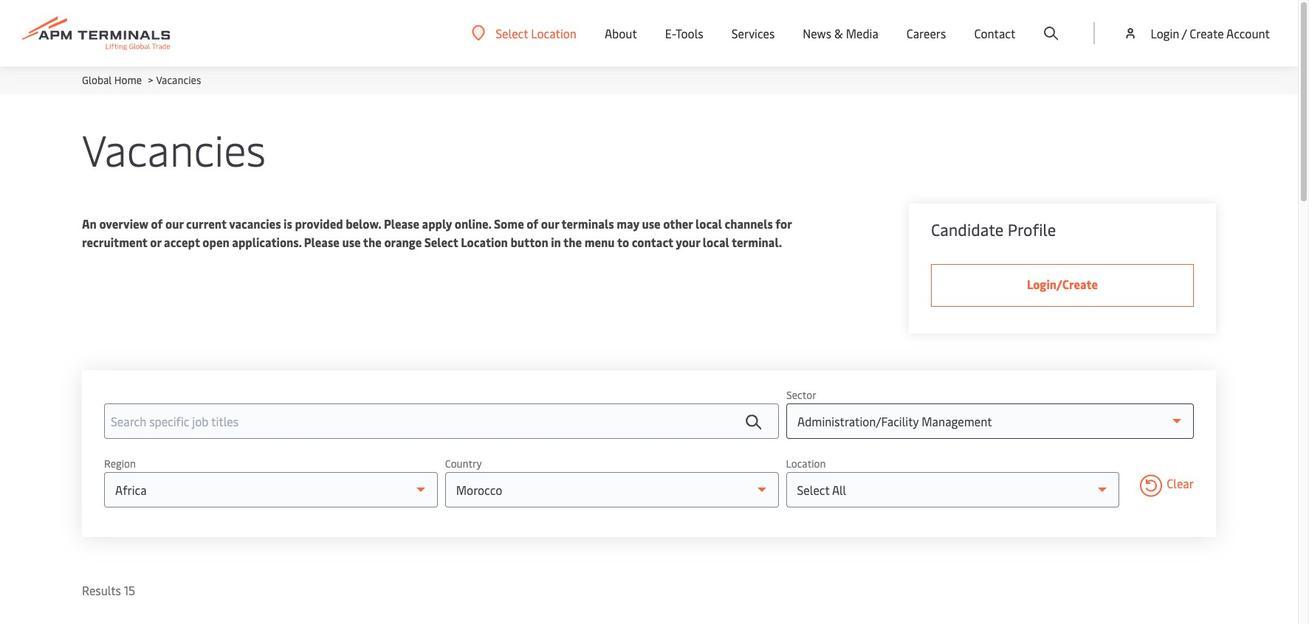 Task type: vqa. For each thing, say whether or not it's contained in the screenshot.
care
no



Task type: describe. For each thing, give the bounding box(es) containing it.
1 our from the left
[[165, 216, 184, 232]]

services button
[[732, 0, 775, 66]]

please use the orange select location button in the menu to contact your local terminal.
[[304, 234, 782, 250]]

1 horizontal spatial select
[[496, 25, 528, 41]]

local inside the an overview of our current vacancies is provided below. please apply online. some of our terminals may use other local channels for recruitment or accept open applications.
[[696, 216, 722, 232]]

is
[[284, 216, 292, 232]]

in
[[551, 234, 561, 250]]

or
[[150, 234, 161, 250]]

services
[[732, 25, 775, 41]]

contact button
[[974, 0, 1016, 66]]

1 vertical spatial vacancies
[[82, 120, 266, 178]]

applications.
[[232, 234, 302, 250]]

>
[[148, 73, 153, 87]]

news & media
[[803, 25, 879, 41]]

provided
[[295, 216, 343, 232]]

login
[[1151, 25, 1180, 41]]

results 15
[[82, 583, 135, 599]]

orange
[[384, 234, 422, 250]]

global home > vacancies
[[82, 73, 201, 87]]

an
[[82, 216, 97, 232]]

account
[[1227, 25, 1270, 41]]

login/create link
[[931, 264, 1194, 307]]

1 of from the left
[[151, 216, 163, 232]]

2 our from the left
[[541, 216, 559, 232]]

0 horizontal spatial select
[[424, 234, 458, 250]]

&
[[835, 25, 843, 41]]

contact
[[974, 25, 1016, 41]]

accept
[[164, 234, 200, 250]]

for
[[776, 216, 792, 232]]

may
[[617, 216, 639, 232]]

text search text field
[[104, 404, 779, 439]]

below.
[[346, 216, 381, 232]]

your
[[676, 234, 700, 250]]

open
[[203, 234, 229, 250]]

apply
[[422, 216, 452, 232]]

please inside the an overview of our current vacancies is provided below. please apply online. some of our terminals may use other local channels for recruitment or accept open applications.
[[384, 216, 419, 232]]

select location button
[[472, 25, 577, 41]]

careers button
[[907, 0, 946, 66]]

1 vertical spatial location
[[461, 234, 508, 250]]

to
[[617, 234, 629, 250]]

an overview of our current vacancies is provided below. please apply online. some of our terminals may use other local channels for recruitment or accept open applications.
[[82, 216, 792, 250]]

recruitment
[[82, 234, 147, 250]]

/
[[1182, 25, 1187, 41]]

login / create account
[[1151, 25, 1270, 41]]

home
[[114, 73, 142, 87]]

overview
[[99, 216, 148, 232]]



Task type: locate. For each thing, give the bounding box(es) containing it.
0 horizontal spatial use
[[342, 234, 361, 250]]

our up in
[[541, 216, 559, 232]]

0 vertical spatial select
[[496, 25, 528, 41]]

online.
[[455, 216, 491, 232]]

other
[[663, 216, 693, 232]]

location down online.
[[461, 234, 508, 250]]

1 vertical spatial use
[[342, 234, 361, 250]]

local up your
[[696, 216, 722, 232]]

some
[[494, 216, 524, 232]]

2 horizontal spatial location
[[786, 457, 826, 471]]

please down the provided
[[304, 234, 340, 250]]

1 vertical spatial local
[[703, 234, 729, 250]]

the right in
[[564, 234, 582, 250]]

0 vertical spatial please
[[384, 216, 419, 232]]

2 vertical spatial location
[[786, 457, 826, 471]]

of up or
[[151, 216, 163, 232]]

location down sector
[[786, 457, 826, 471]]

news
[[803, 25, 832, 41]]

use
[[642, 216, 661, 232], [342, 234, 361, 250]]

e-tools
[[665, 25, 704, 41]]

profile
[[1008, 219, 1056, 241]]

global
[[82, 73, 112, 87]]

use up "contact"
[[642, 216, 661, 232]]

1 the from the left
[[363, 234, 382, 250]]

0 vertical spatial use
[[642, 216, 661, 232]]

vacancies down >
[[82, 120, 266, 178]]

terminal.
[[732, 234, 782, 250]]

careers
[[907, 25, 946, 41]]

region
[[104, 457, 136, 471]]

clear button
[[1141, 475, 1194, 500]]

1 horizontal spatial location
[[531, 25, 577, 41]]

e-tools button
[[665, 0, 704, 66]]

create
[[1190, 25, 1224, 41]]

2 of from the left
[[527, 216, 539, 232]]

1 horizontal spatial of
[[527, 216, 539, 232]]

use down the below.
[[342, 234, 361, 250]]

vacancies right >
[[156, 73, 201, 87]]

0 horizontal spatial please
[[304, 234, 340, 250]]

0 horizontal spatial the
[[363, 234, 382, 250]]

1 horizontal spatial our
[[541, 216, 559, 232]]

0 horizontal spatial our
[[165, 216, 184, 232]]

location
[[531, 25, 577, 41], [461, 234, 508, 250], [786, 457, 826, 471]]

login/create
[[1027, 276, 1098, 292]]

current
[[186, 216, 227, 232]]

e-
[[665, 25, 676, 41]]

1 horizontal spatial please
[[384, 216, 419, 232]]

local
[[696, 216, 722, 232], [703, 234, 729, 250]]

select
[[496, 25, 528, 41], [424, 234, 458, 250]]

location left about popup button
[[531, 25, 577, 41]]

vacancies
[[156, 73, 201, 87], [82, 120, 266, 178]]

15
[[124, 583, 135, 599]]

candidate profile
[[931, 219, 1056, 241]]

select location
[[496, 25, 577, 41]]

the
[[363, 234, 382, 250], [564, 234, 582, 250]]

sector
[[787, 388, 817, 403]]

results
[[82, 583, 121, 599]]

our up accept
[[165, 216, 184, 232]]

tools
[[676, 25, 704, 41]]

clear
[[1167, 475, 1194, 491]]

1 vertical spatial select
[[424, 234, 458, 250]]

about button
[[605, 0, 637, 66]]

contact
[[632, 234, 673, 250]]

2 the from the left
[[564, 234, 582, 250]]

please up "orange"
[[384, 216, 419, 232]]

vacancies
[[229, 216, 281, 232]]

media
[[846, 25, 879, 41]]

0 horizontal spatial location
[[461, 234, 508, 250]]

about
[[605, 25, 637, 41]]

1 horizontal spatial use
[[642, 216, 661, 232]]

the down the below.
[[363, 234, 382, 250]]

terminals
[[562, 216, 614, 232]]

menu
[[585, 234, 615, 250]]

country
[[445, 457, 482, 471]]

login / create account link
[[1124, 0, 1270, 66]]

button
[[511, 234, 548, 250]]

channels
[[725, 216, 773, 232]]

please
[[384, 216, 419, 232], [304, 234, 340, 250]]

0 vertical spatial vacancies
[[156, 73, 201, 87]]

1 vertical spatial please
[[304, 234, 340, 250]]

0 vertical spatial location
[[531, 25, 577, 41]]

use inside the an overview of our current vacancies is provided below. please apply online. some of our terminals may use other local channels for recruitment or accept open applications.
[[642, 216, 661, 232]]

of
[[151, 216, 163, 232], [527, 216, 539, 232]]

0 horizontal spatial of
[[151, 216, 163, 232]]

candidate
[[931, 219, 1004, 241]]

of up "button"
[[527, 216, 539, 232]]

local right your
[[703, 234, 729, 250]]

0 vertical spatial local
[[696, 216, 722, 232]]

global home link
[[82, 73, 142, 87]]

news & media button
[[803, 0, 879, 66]]

our
[[165, 216, 184, 232], [541, 216, 559, 232]]

1 horizontal spatial the
[[564, 234, 582, 250]]



